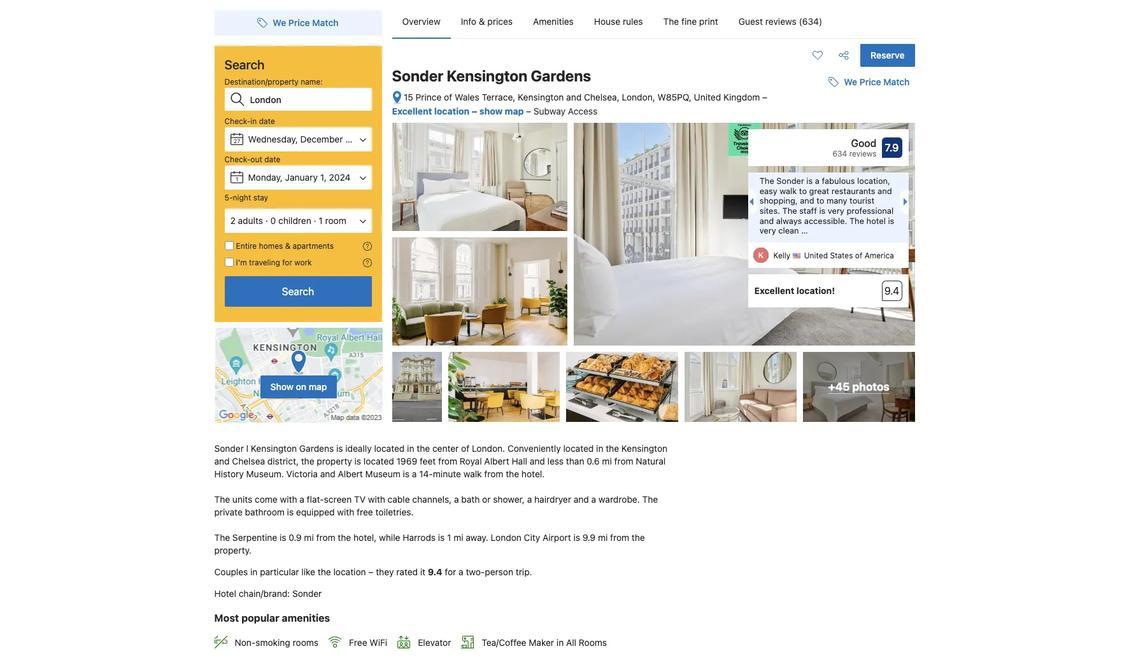 Task type: describe. For each thing, give the bounding box(es) containing it.
trip.
[[516, 567, 532, 578]]

they
[[376, 567, 394, 578]]

w85pq,
[[657, 92, 691, 103]]

1 horizontal spatial match
[[883, 77, 910, 87]]

match inside search section
[[312, 17, 339, 28]]

is right the "harrods"
[[438, 532, 445, 543]]

and right the hairdryer
[[574, 494, 589, 505]]

– left subway
[[526, 106, 531, 116]]

terrace,
[[482, 92, 515, 103]]

– down "wales"
[[472, 106, 477, 116]]

located up museum
[[364, 456, 394, 467]]

a left two-
[[459, 567, 463, 578]]

in inside search section
[[250, 117, 257, 126]]

restaurants
[[832, 186, 875, 196]]

in right couples at bottom left
[[250, 567, 258, 578]]

1 horizontal spatial united
[[804, 251, 828, 261]]

london,
[[622, 92, 655, 103]]

15 prince of wales terrace, kensington and chelsea, london, w85pq, united kingdom – excellent location – show map – subway access
[[392, 92, 767, 116]]

bathroom
[[245, 507, 285, 518]]

smoking
[[256, 637, 290, 648]]

stay
[[253, 193, 268, 202]]

two-
[[466, 567, 485, 578]]

sonder up 15
[[392, 67, 443, 85]]

toiletries.
[[375, 507, 414, 518]]

kensington up "district,"
[[251, 443, 297, 454]]

located up than
[[563, 443, 594, 454]]

from up minute
[[438, 456, 457, 467]]

guest reviews (634) link
[[728, 5, 832, 38]]

hotel chain/brand: sonder
[[214, 588, 322, 599]]

check- for out
[[224, 155, 250, 164]]

person
[[485, 567, 513, 578]]

prices
[[487, 16, 513, 27]]

scored 9.4 element
[[882, 281, 902, 301]]

the up the victoria in the left bottom of the page
[[301, 456, 314, 467]]

mi right 9.9 at bottom right
[[598, 532, 608, 543]]

show
[[479, 106, 503, 116]]

monday, january 1, 2024
[[248, 172, 351, 183]]

house rules
[[594, 16, 643, 27]]

a left "flat-"
[[299, 494, 304, 505]]

clean
[[778, 225, 799, 236]]

non-
[[235, 637, 256, 648]]

overview
[[402, 16, 440, 27]]

– right kingdom
[[762, 92, 767, 103]]

united inside 15 prince of wales terrace, kensington and chelsea, london, w85pq, united kingdom – excellent location – show map – subway access
[[694, 92, 721, 103]]

london.
[[472, 443, 505, 454]]

0 horizontal spatial with
[[280, 494, 297, 505]]

rules
[[623, 16, 643, 27]]

hotel
[[214, 588, 236, 599]]

a left 14-
[[412, 469, 417, 480]]

kingdom
[[723, 92, 760, 103]]

couples
[[214, 567, 248, 578]]

reserve button
[[860, 44, 915, 67]]

mi right 0.6
[[602, 456, 612, 467]]

the left hotel,
[[338, 532, 351, 543]]

search section
[[209, 0, 387, 424]]

overview link
[[392, 5, 451, 38]]

is right staff
[[819, 206, 825, 216]]

free
[[357, 507, 373, 518]]

and up always
[[800, 196, 814, 206]]

tv
[[354, 494, 366, 505]]

0 horizontal spatial very
[[759, 225, 776, 236]]

while
[[379, 532, 400, 543]]

than
[[566, 456, 584, 467]]

wednesday, december 27, 2023
[[248, 134, 381, 145]]

for inside search section
[[282, 258, 292, 267]]

kensington up 'terrace,'
[[447, 67, 528, 85]]

screen
[[324, 494, 352, 505]]

+45 photos
[[828, 380, 889, 394]]

equipped
[[296, 507, 335, 518]]

is left the equipped
[[287, 507, 294, 518]]

2 horizontal spatial with
[[368, 494, 385, 505]]

in left all
[[556, 637, 564, 648]]

2 adults · 0 children · 1 room button
[[224, 209, 372, 233]]

and up 'professional'
[[878, 186, 892, 196]]

date for check-in date
[[259, 117, 275, 126]]

click to open map view image
[[392, 90, 401, 105]]

a right "shower,"
[[527, 494, 532, 505]]

– left they
[[368, 567, 373, 578]]

+45 photos link
[[803, 352, 915, 422]]

like
[[301, 567, 315, 578]]

and up history at the left bottom of the page
[[214, 456, 230, 467]]

and down property
[[320, 469, 335, 480]]

homes
[[259, 241, 283, 251]]

0 horizontal spatial search
[[224, 57, 265, 72]]

kensington up natural
[[621, 443, 667, 454]]

1969
[[396, 456, 417, 467]]

the down hall
[[506, 469, 519, 480]]

house rules link
[[584, 5, 653, 38]]

hotel,
[[353, 532, 377, 543]]

0 horizontal spatial 9.4
[[428, 567, 442, 578]]

america
[[865, 251, 894, 261]]

sonder inside the sonder is a fabulous location, easy walk to great restaurants and shopping, and to many tourist sites.  the staff is very professional and always accessible. the hotel is very clean …
[[776, 176, 804, 186]]

excellent location!
[[754, 285, 835, 296]]

and left always
[[759, 216, 774, 226]]

kensington inside 15 prince of wales terrace, kensington and chelsea, london, w85pq, united kingdom – excellent location – show map – subway access
[[518, 92, 564, 103]]

museum.
[[246, 469, 284, 480]]

is down ideally
[[354, 456, 361, 467]]

free wifi
[[349, 637, 387, 648]]

gardens inside sonder l kensington gardens is ideally located in the center of london. conveniently located in the kensington and chelsea district, the property is located 1969 feet from royal albert hall and less than 0.6 mi from natural history museum. victoria and albert museum is a 14-minute walk from the hotel. the units come with a flat-screen tv with cable channels, a bath or shower, a hairdryer and a wardrobe. the private bathroom is equipped with free toiletries. the serpentine is 0.9 mi from the hotel, while harrods is 1 mi away. london city airport is 9.9 mi from the property.
[[299, 443, 334, 454]]

rated good element
[[754, 136, 877, 151]]

27,
[[345, 134, 357, 145]]

info
[[461, 16, 476, 27]]

the up private
[[214, 494, 230, 505]]

children
[[278, 215, 311, 226]]

is left fabulous
[[806, 176, 813, 186]]

center
[[432, 443, 459, 454]]

name:
[[301, 77, 323, 87]]

kelly
[[773, 251, 790, 261]]

tourist
[[850, 196, 874, 206]]

7.9
[[885, 142, 899, 154]]

1 vertical spatial albert
[[338, 469, 363, 480]]

5-
[[224, 193, 233, 202]]

fine
[[681, 16, 697, 27]]

property
[[317, 456, 352, 467]]

2
[[230, 215, 235, 226]]

from down the equipped
[[316, 532, 335, 543]]

monday,
[[248, 172, 283, 183]]

1 horizontal spatial we
[[844, 77, 857, 87]]

is left 0.9
[[280, 532, 286, 543]]

walk inside the sonder is a fabulous location, easy walk to great restaurants and shopping, and to many tourist sites.  the staff is very professional and always accessible. the hotel is very clean …
[[780, 186, 797, 196]]

1 vertical spatial we price match
[[844, 77, 910, 87]]

guest reviews (634)
[[739, 16, 822, 27]]

the left hotel
[[849, 216, 864, 226]]

1 · from the left
[[265, 215, 268, 226]]

we inside search section
[[273, 17, 286, 28]]

sonder down like
[[292, 588, 322, 599]]

non-smoking rooms
[[235, 637, 318, 648]]

excellent location – show map button
[[392, 106, 526, 116]]

map inside 15 prince of wales terrace, kensington and chelsea, london, w85pq, united kingdom – excellent location – show map – subway access
[[505, 106, 524, 116]]

map inside search section
[[309, 381, 327, 392]]

work
[[294, 258, 312, 267]]

& inside search section
[[285, 241, 291, 251]]

the sonder is a fabulous location, easy walk to great restaurants and shopping, and to many tourist sites.  the staff is very professional and always accessible. the hotel is very clean …
[[759, 176, 894, 236]]

sonder inside sonder l kensington gardens is ideally located in the center of london. conveniently located in the kensington and chelsea district, the property is located 1969 feet from royal albert hall and less than 0.6 mi from natural history museum. victoria and albert museum is a 14-minute walk from the hotel. the units come with a flat-screen tv with cable channels, a bath or shower, a hairdryer and a wardrobe. the private bathroom is equipped with free toiletries. the serpentine is 0.9 mi from the hotel, while harrods is 1 mi away. london city airport is 9.9 mi from the property.
[[214, 443, 244, 454]]

apartments
[[293, 241, 334, 251]]

entire
[[236, 241, 257, 251]]

free
[[349, 637, 367, 648]]

wales
[[455, 92, 479, 103]]

traveling
[[249, 258, 280, 267]]

1,
[[320, 172, 327, 183]]

or
[[482, 494, 491, 505]]

and inside 15 prince of wales terrace, kensington and chelsea, london, w85pq, united kingdom – excellent location – show map – subway access
[[566, 92, 581, 103]]

we price match button inside search section
[[252, 11, 344, 34]]

district,
[[267, 456, 299, 467]]

search inside button
[[282, 286, 314, 297]]

harrods
[[403, 532, 436, 543]]

many
[[827, 196, 847, 206]]

location!
[[797, 285, 835, 296]]

from left natural
[[614, 456, 633, 467]]

1 inside sonder l kensington gardens is ideally located in the center of london. conveniently located in the kensington and chelsea district, the property is located 1969 feet from royal albert hall and less than 0.6 mi from natural history museum. victoria and albert museum is a 14-minute walk from the hotel. the units come with a flat-screen tv with cable channels, a bath or shower, a hairdryer and a wardrobe. the private bathroom is equipped with free toiletries. the serpentine is 0.9 mi from the hotel, while harrods is 1 mi away. london city airport is 9.9 mi from the property.
[[447, 532, 451, 543]]

sonder l kensington gardens is ideally located in the center of london. conveniently located in the kensington and chelsea district, the property is located 1969 feet from royal albert hall and less than 0.6 mi from natural history museum. victoria and albert museum is a 14-minute walk from the hotel. the units come with a flat-screen tv with cable channels, a bath or shower, a hairdryer and a wardrobe. the private bathroom is equipped with free toiletries. the serpentine is 0.9 mi from the hotel, while harrods is 1 mi away. london city airport is 9.9 mi from the property.
[[214, 443, 670, 556]]

the up property.
[[214, 532, 230, 543]]

1 vertical spatial location
[[333, 567, 366, 578]]

1 horizontal spatial to
[[817, 196, 824, 206]]

hall
[[512, 456, 527, 467]]

subway
[[534, 106, 565, 116]]

located up 1969
[[374, 443, 405, 454]]

is left 9.9 at bottom right
[[573, 532, 580, 543]]

reviews inside good 634 reviews
[[849, 149, 877, 159]]

2024
[[329, 172, 351, 183]]

hotel.
[[521, 469, 545, 480]]



Task type: vqa. For each thing, say whether or not it's contained in the screenshot.
SITES.
yes



Task type: locate. For each thing, give the bounding box(es) containing it.
particular
[[260, 567, 299, 578]]

wardrobe.
[[599, 494, 640, 505]]

great
[[809, 186, 829, 196]]

1 horizontal spatial search
[[282, 286, 314, 297]]

kensington up subway
[[518, 92, 564, 103]]

location down "wales"
[[434, 106, 469, 116]]

gardens up property
[[299, 443, 334, 454]]

1 vertical spatial date
[[264, 155, 280, 164]]

1 horizontal spatial we price match button
[[824, 71, 915, 94]]

mi
[[602, 456, 612, 467], [304, 532, 314, 543], [454, 532, 463, 543], [598, 532, 608, 543]]

0 vertical spatial of
[[444, 92, 452, 103]]

we up destination/property name:
[[273, 17, 286, 28]]

check-in date
[[224, 117, 275, 126]]

of right states
[[855, 251, 862, 261]]

1 horizontal spatial map
[[505, 106, 524, 116]]

amenities
[[533, 16, 574, 27]]

price down reserve button
[[860, 77, 881, 87]]

1 vertical spatial &
[[285, 241, 291, 251]]

0 vertical spatial price
[[288, 17, 310, 28]]

0 vertical spatial date
[[259, 117, 275, 126]]

sonder left 'l'
[[214, 443, 244, 454]]

december
[[300, 134, 343, 145]]

map down 'terrace,'
[[505, 106, 524, 116]]

9.9
[[582, 532, 595, 543]]

the right like
[[318, 567, 331, 578]]

0 vertical spatial walk
[[780, 186, 797, 196]]

& right info
[[479, 16, 485, 27]]

i'm
[[236, 258, 247, 267]]

located
[[374, 443, 405, 454], [563, 443, 594, 454], [364, 456, 394, 467]]

1 horizontal spatial ·
[[314, 215, 316, 226]]

flat-
[[307, 494, 324, 505]]

gardens up 15 prince of wales terrace, kensington and chelsea, london, w85pq, united kingdom – excellent location – show map – subway access
[[531, 67, 591, 85]]

good
[[851, 138, 877, 149]]

very down great
[[828, 206, 844, 216]]

2 · from the left
[[314, 215, 316, 226]]

1 vertical spatial check-
[[224, 155, 250, 164]]

0 horizontal spatial gardens
[[299, 443, 334, 454]]

0 vertical spatial albert
[[484, 456, 509, 467]]

0.6
[[587, 456, 600, 467]]

excellent inside 15 prince of wales terrace, kensington and chelsea, london, w85pq, united kingdom – excellent location – show map – subway access
[[392, 106, 432, 116]]

amenities
[[282, 612, 330, 624]]

i'm traveling for work
[[236, 258, 312, 267]]

price inside search section
[[288, 17, 310, 28]]

2 horizontal spatial of
[[855, 251, 862, 261]]

we'll show you stays where you can have the entire place to yourself image
[[363, 242, 372, 251]]

and up access at the top
[[566, 92, 581, 103]]

0 vertical spatial 1
[[235, 176, 238, 183]]

check-out date
[[224, 155, 280, 164]]

feet
[[420, 456, 436, 467]]

from down the london.
[[484, 469, 503, 480]]

with right 'come'
[[280, 494, 297, 505]]

destination/property
[[224, 77, 299, 87]]

0 vertical spatial search
[[224, 57, 265, 72]]

0 vertical spatial excellent
[[392, 106, 432, 116]]

rooms
[[579, 637, 607, 648]]

0 horizontal spatial to
[[799, 186, 807, 196]]

chelsea
[[232, 456, 265, 467]]

1 vertical spatial very
[[759, 225, 776, 236]]

is down 1969
[[403, 469, 410, 480]]

0 horizontal spatial walk
[[463, 469, 482, 480]]

walk inside sonder l kensington gardens is ideally located in the center of london. conveniently located in the kensington and chelsea district, the property is located 1969 feet from royal albert hall and less than 0.6 mi from natural history museum. victoria and albert museum is a 14-minute walk from the hotel. the units come with a flat-screen tv with cable channels, a bath or shower, a hairdryer and a wardrobe. the private bathroom is equipped with free toiletries. the serpentine is 0.9 mi from the hotel, while harrods is 1 mi away. london city airport is 9.9 mi from the property.
[[463, 469, 482, 480]]

1 vertical spatial we
[[844, 77, 857, 87]]

the fine print
[[663, 16, 718, 27]]

1 vertical spatial price
[[860, 77, 881, 87]]

search down work
[[282, 286, 314, 297]]

united left states
[[804, 251, 828, 261]]

Where are you going? field
[[245, 88, 372, 111]]

0 horizontal spatial united
[[694, 92, 721, 103]]

tea/coffee
[[482, 637, 526, 648]]

victoria
[[286, 469, 318, 480]]

entire homes & apartments
[[236, 241, 334, 251]]

1 vertical spatial match
[[883, 77, 910, 87]]

1 horizontal spatial very
[[828, 206, 844, 216]]

next image
[[903, 198, 911, 206]]

date right out on the left top of page
[[264, 155, 280, 164]]

albert down the london.
[[484, 456, 509, 467]]

1 horizontal spatial for
[[445, 567, 456, 578]]

0 vertical spatial 9.4
[[884, 285, 899, 297]]

is right hotel
[[888, 216, 894, 226]]

hotel
[[866, 216, 886, 226]]

previous image
[[745, 198, 753, 206]]

0 horizontal spatial we
[[273, 17, 286, 28]]

sonder
[[392, 67, 443, 85], [776, 176, 804, 186], [214, 443, 244, 454], [292, 588, 322, 599]]

sites.
[[759, 206, 780, 216]]

if you select this option, we'll show you popular business travel features like breakfast, wifi and free parking. image
[[363, 259, 372, 267], [363, 259, 372, 267]]

albert down property
[[338, 469, 363, 480]]

to
[[799, 186, 807, 196], [817, 196, 824, 206]]

1 check- from the top
[[224, 117, 250, 126]]

1 vertical spatial we price match button
[[824, 71, 915, 94]]

1 vertical spatial 9.4
[[428, 567, 442, 578]]

in
[[250, 117, 257, 126], [407, 443, 414, 454], [596, 443, 603, 454], [250, 567, 258, 578], [556, 637, 564, 648]]

united
[[694, 92, 721, 103], [804, 251, 828, 261]]

0 vertical spatial location
[[434, 106, 469, 116]]

the fine print link
[[653, 5, 728, 38]]

0 vertical spatial very
[[828, 206, 844, 216]]

we price match down reserve button
[[844, 77, 910, 87]]

a left wardrobe.
[[591, 494, 596, 505]]

to left many
[[817, 196, 824, 206]]

0 horizontal spatial reviews
[[765, 16, 796, 27]]

0 vertical spatial for
[[282, 258, 292, 267]]

match down reserve button
[[883, 77, 910, 87]]

1 vertical spatial gardens
[[299, 443, 334, 454]]

very down sites. on the right top of the page
[[759, 225, 776, 236]]

1 horizontal spatial 1
[[319, 215, 323, 226]]

1 horizontal spatial location
[[434, 106, 469, 116]]

0 horizontal spatial ·
[[265, 215, 268, 226]]

0 horizontal spatial map
[[309, 381, 327, 392]]

1 horizontal spatial price
[[860, 77, 881, 87]]

professional
[[847, 206, 894, 216]]

of inside sonder l kensington gardens is ideally located in the center of london. conveniently located in the kensington and chelsea district, the property is located 1969 feet from royal albert hall and less than 0.6 mi from natural history museum. victoria and albert museum is a 14-minute walk from the hotel. the units come with a flat-screen tv with cable channels, a bath or shower, a hairdryer and a wardrobe. the private bathroom is equipped with free toiletries. the serpentine is 0.9 mi from the hotel, while harrods is 1 mi away. london city airport is 9.9 mi from the property.
[[461, 443, 469, 454]]

shower,
[[493, 494, 525, 505]]

minute
[[433, 469, 461, 480]]

in up wednesday,
[[250, 117, 257, 126]]

location inside 15 prince of wales terrace, kensington and chelsea, london, w85pq, united kingdom – excellent location – show map – subway access
[[434, 106, 469, 116]]

0 vertical spatial we price match button
[[252, 11, 344, 34]]

9.4 down america
[[884, 285, 899, 297]]

the
[[663, 16, 679, 27], [759, 176, 774, 186], [782, 206, 797, 216], [849, 216, 864, 226], [214, 494, 230, 505], [642, 494, 658, 505], [214, 532, 230, 543]]

check- for in
[[224, 117, 250, 126]]

we price match inside search section
[[273, 17, 339, 28]]

0 horizontal spatial excellent
[[392, 106, 432, 116]]

9.4 right it
[[428, 567, 442, 578]]

0 horizontal spatial 1
[[235, 176, 238, 183]]

1 left room
[[319, 215, 323, 226]]

we
[[273, 17, 286, 28], [844, 77, 857, 87]]

conveniently
[[507, 443, 561, 454]]

0
[[270, 215, 276, 226]]

· right "children"
[[314, 215, 316, 226]]

scored 7.9 element
[[882, 138, 902, 158]]

l
[[246, 443, 248, 454]]

price
[[288, 17, 310, 28], [860, 77, 881, 87]]

date for check-out date
[[264, 155, 280, 164]]

· left 0
[[265, 215, 268, 226]]

we'll show you stays where you can have the entire place to yourself image
[[363, 242, 372, 251]]

1 vertical spatial search
[[282, 286, 314, 297]]

reserve
[[871, 50, 905, 60]]

1 vertical spatial of
[[855, 251, 862, 261]]

0 vertical spatial check-
[[224, 117, 250, 126]]

14-
[[419, 469, 433, 480]]

0 horizontal spatial for
[[282, 258, 292, 267]]

bath
[[461, 494, 480, 505]]

walk right 'easy' at top right
[[780, 186, 797, 196]]

check-
[[224, 117, 250, 126], [224, 155, 250, 164]]

channels,
[[412, 494, 452, 505]]

in up 1969
[[407, 443, 414, 454]]

mi right 0.9
[[304, 532, 314, 543]]

1 vertical spatial united
[[804, 251, 828, 261]]

1 horizontal spatial 9.4
[[884, 285, 899, 297]]

hairdryer
[[534, 494, 571, 505]]

most
[[214, 612, 239, 624]]

1 horizontal spatial of
[[461, 443, 469, 454]]

accessible.
[[804, 216, 847, 226]]

1 left away.
[[447, 532, 451, 543]]

1 inside button
[[319, 215, 323, 226]]

the right wardrobe.
[[642, 494, 658, 505]]

1 horizontal spatial walk
[[780, 186, 797, 196]]

tea/coffee maker in all rooms
[[482, 637, 607, 648]]

the left fine
[[663, 16, 679, 27]]

1 horizontal spatial reviews
[[849, 149, 877, 159]]

1 horizontal spatial excellent
[[754, 285, 794, 296]]

& right homes
[[285, 241, 291, 251]]

the down wardrobe.
[[632, 532, 645, 543]]

0 horizontal spatial albert
[[338, 469, 363, 480]]

we price match button down reserve button
[[824, 71, 915, 94]]

2 check- from the top
[[224, 155, 250, 164]]

the left staff
[[782, 206, 797, 216]]

city
[[524, 532, 540, 543]]

2 adults · 0 children · 1 room
[[230, 215, 346, 226]]

excellent
[[392, 106, 432, 116], [754, 285, 794, 296]]

1 vertical spatial for
[[445, 567, 456, 578]]

0 horizontal spatial we price match
[[273, 17, 339, 28]]

to left great
[[799, 186, 807, 196]]

the up feet
[[417, 443, 430, 454]]

of for wales
[[444, 92, 452, 103]]

access
[[568, 106, 597, 116]]

is up property
[[336, 443, 343, 454]]

location left they
[[333, 567, 366, 578]]

of for america
[[855, 251, 862, 261]]

serpentine
[[232, 532, 277, 543]]

for
[[282, 258, 292, 267], [445, 567, 456, 578]]

0 vertical spatial match
[[312, 17, 339, 28]]

with down screen
[[337, 507, 354, 518]]

1 horizontal spatial we price match
[[844, 77, 910, 87]]

photos
[[852, 380, 889, 394]]

excellent down 15
[[392, 106, 432, 116]]

1 vertical spatial walk
[[463, 469, 482, 480]]

1 horizontal spatial albert
[[484, 456, 509, 467]]

1 vertical spatial excellent
[[754, 285, 794, 296]]

0 vertical spatial reviews
[[765, 16, 796, 27]]

of up excellent location – show map button
[[444, 92, 452, 103]]

2 vertical spatial 1
[[447, 532, 451, 543]]

match
[[312, 17, 339, 28], [883, 77, 910, 87]]

chain/brand:
[[239, 588, 290, 599]]

show on map
[[270, 381, 327, 392]]

staff
[[799, 206, 817, 216]]

sonder up shopping,
[[776, 176, 804, 186]]

the
[[417, 443, 430, 454], [606, 443, 619, 454], [301, 456, 314, 467], [506, 469, 519, 480], [338, 532, 351, 543], [632, 532, 645, 543], [318, 567, 331, 578]]

0 vertical spatial gardens
[[531, 67, 591, 85]]

–
[[762, 92, 767, 103], [472, 106, 477, 116], [526, 106, 531, 116], [368, 567, 373, 578]]

2 horizontal spatial 1
[[447, 532, 451, 543]]

from right 9.9 at bottom right
[[610, 532, 629, 543]]

1 vertical spatial map
[[309, 381, 327, 392]]

a left fabulous
[[815, 176, 819, 186]]

1 horizontal spatial &
[[479, 16, 485, 27]]

the up shopping,
[[759, 176, 774, 186]]

it
[[420, 567, 425, 578]]

property.
[[214, 545, 251, 556]]

united states of america
[[804, 251, 894, 261]]

0 horizontal spatial of
[[444, 92, 452, 103]]

0 horizontal spatial match
[[312, 17, 339, 28]]

0 horizontal spatial we price match button
[[252, 11, 344, 34]]

check- up the 27
[[224, 117, 250, 126]]

a inside the sonder is a fabulous location, easy walk to great restaurants and shopping, and to many tourist sites.  the staff is very professional and always accessible. the hotel is very clean …
[[815, 176, 819, 186]]

0 horizontal spatial &
[[285, 241, 291, 251]]

location
[[434, 106, 469, 116], [333, 567, 366, 578]]

0 horizontal spatial location
[[333, 567, 366, 578]]

show on map button
[[214, 327, 383, 424], [260, 375, 337, 398]]

of inside 15 prince of wales terrace, kensington and chelsea, london, w85pq, united kingdom – excellent location – show map – subway access
[[444, 92, 452, 103]]

the up wardrobe.
[[606, 443, 619, 454]]

mi left away.
[[454, 532, 463, 543]]

albert
[[484, 456, 509, 467], [338, 469, 363, 480]]

of up royal
[[461, 443, 469, 454]]

all
[[566, 637, 576, 648]]

0 vertical spatial we price match
[[273, 17, 339, 28]]

and down conveniently
[[530, 456, 545, 467]]

0 vertical spatial we
[[273, 17, 286, 28]]

1 horizontal spatial gardens
[[531, 67, 591, 85]]

excellent down kelly
[[754, 285, 794, 296]]

27
[[233, 138, 240, 145]]

for left two-
[[445, 567, 456, 578]]

1 vertical spatial reviews
[[849, 149, 877, 159]]

0 vertical spatial &
[[479, 16, 485, 27]]

1 horizontal spatial with
[[337, 507, 354, 518]]

london
[[491, 532, 521, 543]]

2 vertical spatial of
[[461, 443, 469, 454]]

in up 0.6
[[596, 443, 603, 454]]

0 horizontal spatial price
[[288, 17, 310, 28]]

adults
[[238, 215, 263, 226]]

walk down royal
[[463, 469, 482, 480]]

0 vertical spatial map
[[505, 106, 524, 116]]

1 vertical spatial 1
[[319, 215, 323, 226]]

0 vertical spatial united
[[694, 92, 721, 103]]

a left bath
[[454, 494, 459, 505]]



